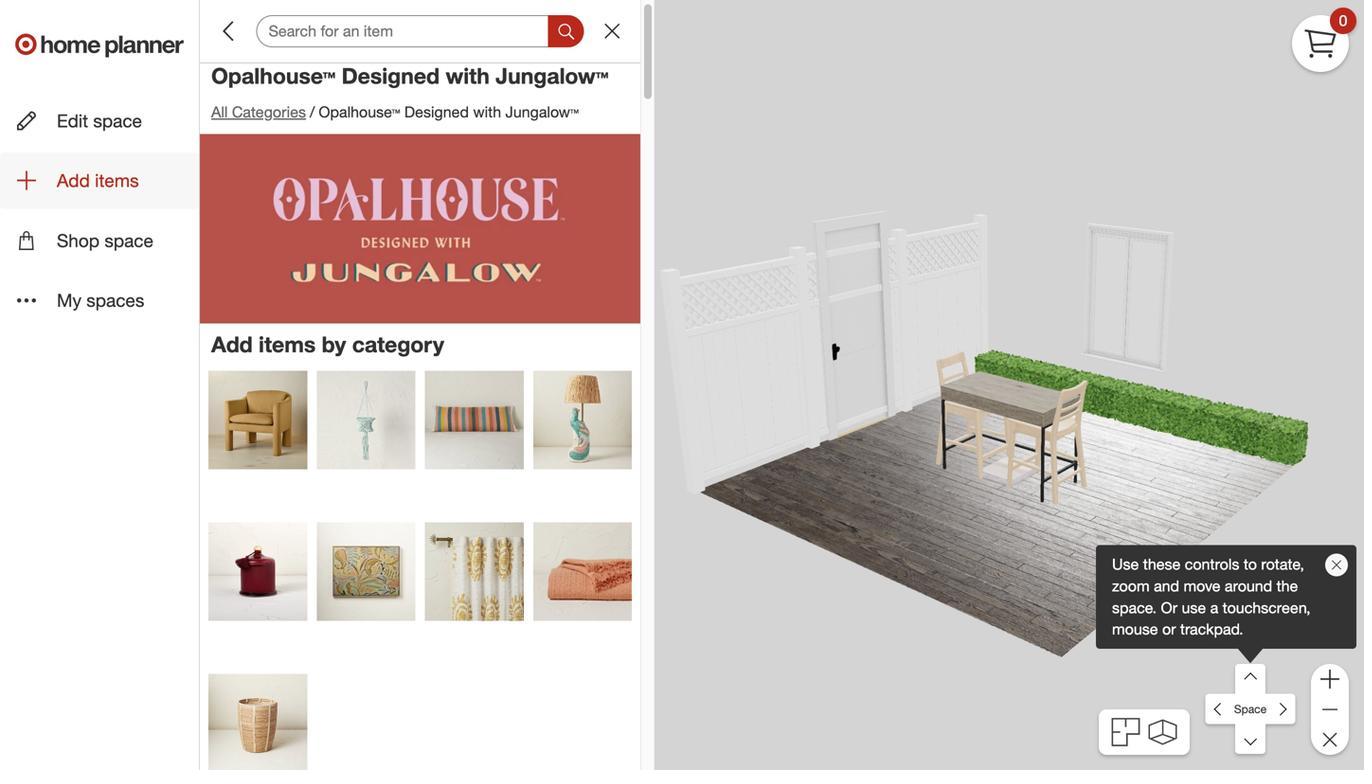 Task type: vqa. For each thing, say whether or not it's contained in the screenshot.
Hi, Maria
no



Task type: describe. For each thing, give the bounding box(es) containing it.
to
[[1244, 555, 1257, 574]]

edit space button
[[0, 93, 199, 149]]

top view button icon image
[[1112, 718, 1140, 747]]

0 vertical spatial designed
[[342, 63, 440, 89]]

shop
[[57, 230, 100, 251]]

my spaces
[[57, 289, 144, 311]]

use these controls to rotate, zoom and move around the space. or use a touchscreen, mouse or trackpad.
[[1112, 555, 1311, 639]]

touchscreen,
[[1223, 599, 1311, 617]]

use
[[1112, 555, 1139, 574]]

edit space
[[57, 110, 142, 132]]

space.
[[1112, 599, 1157, 617]]

or
[[1161, 599, 1178, 617]]

use these controls to rotate, zoom and move around the space. or use a touchscreen, mouse or trackpad. tooltip
[[1096, 545, 1357, 649]]

front view button icon image
[[1149, 720, 1177, 745]]

a
[[1211, 599, 1219, 617]]

1 vertical spatial opalhouse™
[[319, 103, 400, 121]]

spaces
[[86, 289, 144, 311]]

the
[[1277, 577, 1298, 595]]

add for add items by category
[[211, 331, 253, 358]]

pan camera left 30° image
[[1206, 694, 1236, 725]]

add items
[[57, 170, 139, 192]]

all categories button
[[211, 101, 306, 123]]

1 vertical spatial jungalow™
[[506, 103, 579, 121]]

0
[[1339, 11, 1348, 30]]

0 vertical spatial jungalow™
[[496, 63, 609, 89]]

home planner landing page image
[[15, 15, 184, 76]]

1 vertical spatial with
[[473, 103, 501, 121]]

all
[[211, 103, 228, 121]]

/
[[310, 103, 315, 121]]

0 button
[[1292, 8, 1357, 72]]

controls
[[1185, 555, 1240, 574]]

mouse
[[1112, 620, 1158, 639]]

tilt camera up 30° image
[[1236, 664, 1266, 695]]

0 vertical spatial opalhouse™
[[211, 63, 336, 89]]

opalhouse designed with jungalow logo image
[[266, 169, 574, 289]]

shop space
[[57, 230, 153, 251]]

use
[[1182, 599, 1206, 617]]



Task type: locate. For each thing, give the bounding box(es) containing it.
these
[[1143, 555, 1181, 574]]

space for shop space
[[105, 230, 153, 251]]

0 vertical spatial space
[[93, 110, 142, 132]]

0 horizontal spatial add
[[57, 170, 90, 192]]

jungalow™
[[496, 63, 609, 89], [506, 103, 579, 121]]

add
[[57, 170, 90, 192], [211, 331, 253, 358]]

items for add items by category
[[259, 331, 316, 358]]

items inside the add items button
[[95, 170, 139, 192]]

Search for an item search field
[[256, 15, 584, 47]]

and
[[1154, 577, 1180, 595]]

add items by category
[[211, 331, 444, 358]]

all categories / opalhouse™ designed with jungalow™
[[211, 103, 579, 121]]

1 vertical spatial add
[[211, 331, 253, 358]]

category
[[352, 331, 444, 358]]

0 vertical spatial items
[[95, 170, 139, 192]]

opalhouse™ up categories
[[211, 63, 336, 89]]

rotate,
[[1262, 555, 1305, 574]]

1 vertical spatial designed
[[405, 103, 469, 121]]

add items button
[[0, 153, 199, 209]]

1 horizontal spatial add
[[211, 331, 253, 358]]

zoom
[[1112, 577, 1150, 595]]

designed up all categories / opalhouse™ designed with jungalow™
[[342, 63, 440, 89]]

opalhouse™
[[211, 63, 336, 89], [319, 103, 400, 121]]

space for edit space
[[93, 110, 142, 132]]

items
[[95, 170, 139, 192], [259, 331, 316, 358]]

space right edit
[[93, 110, 142, 132]]

with down search for an item search box
[[446, 63, 490, 89]]

add inside button
[[57, 170, 90, 192]]

tilt camera down 30° image
[[1236, 724, 1266, 755]]

my spaces button
[[0, 272, 199, 328]]

trackpad.
[[1181, 620, 1244, 639]]

with
[[446, 63, 490, 89], [473, 103, 501, 121]]

opalhouse™ designed with jungalow™
[[211, 63, 609, 89]]

space
[[1234, 702, 1267, 716]]

move
[[1184, 577, 1221, 595]]

edit
[[57, 110, 88, 132]]

my
[[57, 289, 81, 311]]

1 vertical spatial space
[[105, 230, 153, 251]]

with down opalhouse™ designed with jungalow™
[[473, 103, 501, 121]]

items for add items
[[95, 170, 139, 192]]

opalhouse™ right /
[[319, 103, 400, 121]]

pan camera right 30° image
[[1266, 694, 1296, 725]]

categories
[[232, 103, 306, 121]]

space
[[93, 110, 142, 132], [105, 230, 153, 251]]

0 horizontal spatial items
[[95, 170, 139, 192]]

or
[[1163, 620, 1176, 639]]

designed
[[342, 63, 440, 89], [405, 103, 469, 121]]

items up shop space
[[95, 170, 139, 192]]

around
[[1225, 577, 1273, 595]]

0 vertical spatial with
[[446, 63, 490, 89]]

space right shop
[[105, 230, 153, 251]]

designed down opalhouse™ designed with jungalow™
[[405, 103, 469, 121]]

by
[[322, 331, 346, 358]]

shop space button
[[0, 213, 199, 269]]

add for add items
[[57, 170, 90, 192]]

1 horizontal spatial items
[[259, 331, 316, 358]]

items left by
[[259, 331, 316, 358]]

1 vertical spatial items
[[259, 331, 316, 358]]

0 vertical spatial add
[[57, 170, 90, 192]]



